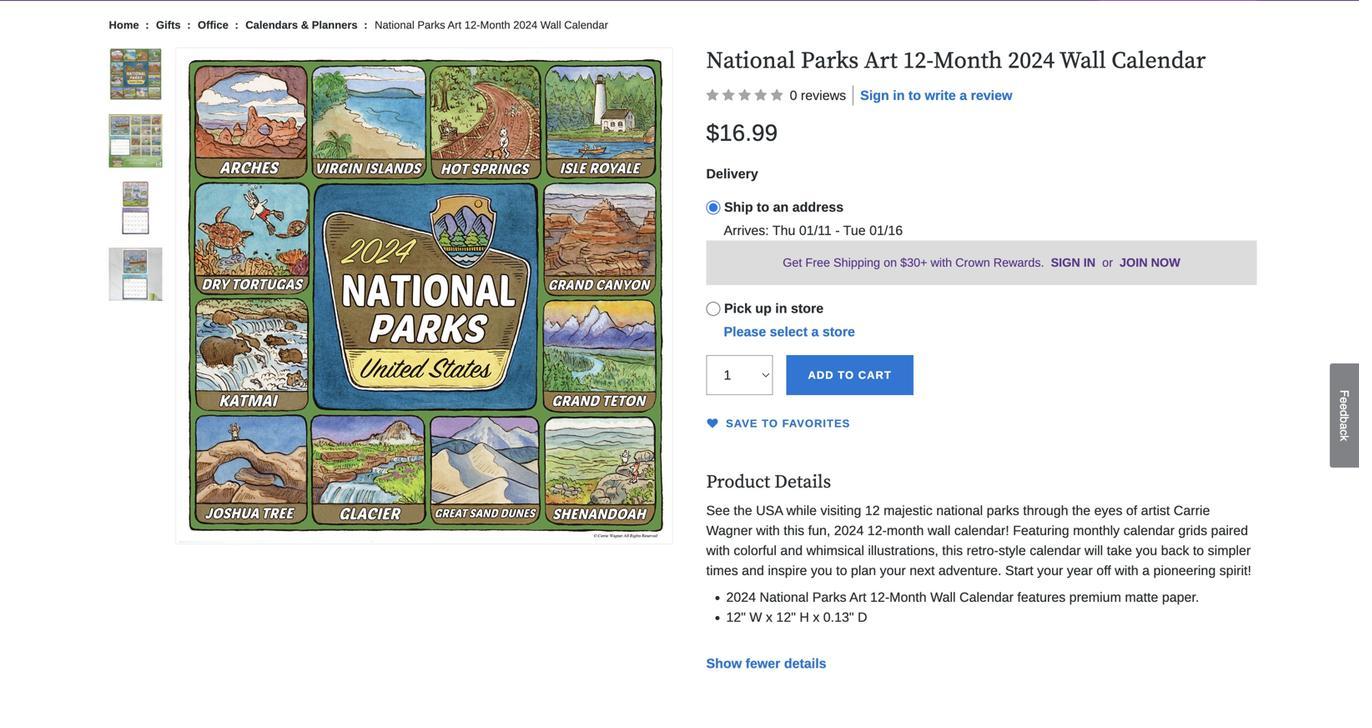 Task type: locate. For each thing, give the bounding box(es) containing it.
2 vertical spatial wall
[[930, 590, 956, 605]]

01/11
[[799, 223, 832, 238]]

2024 inside see the usa while visiting 12 majestic national parks through the eyes of artist carrie wagner with this fun, 2024 12-month wall calendar! featuring monthly calendar grids paired with colorful and whimsical illustrations, this retro-style calendar will take you back to simpler times and inspire you to plan your next adventure. start your year off with a pioneering spirit!
[[834, 524, 864, 539]]

review
[[971, 88, 1013, 103]]

1 vertical spatial wall
[[1060, 47, 1106, 76]]

featuring
[[1013, 524, 1070, 539]]

0 vertical spatial calendar
[[1124, 524, 1175, 539]]

and
[[781, 544, 803, 559], [742, 564, 764, 579]]

national parks art 12-month 2024 wall calendar image
[[109, 48, 162, 101], [176, 48, 673, 545], [109, 114, 162, 168], [109, 181, 162, 234], [109, 248, 162, 301]]

12"
[[726, 610, 746, 626], [776, 610, 796, 626]]

with down usa
[[756, 524, 780, 539]]

your
[[880, 564, 906, 579], [1037, 564, 1063, 579]]

month
[[480, 19, 510, 31], [934, 47, 1003, 76], [890, 590, 927, 605]]

through
[[1023, 504, 1069, 519]]

1 x from the left
[[766, 610, 773, 626]]

with up times
[[706, 544, 730, 559]]

parks
[[987, 504, 1020, 519]]

1 vertical spatial and
[[742, 564, 764, 579]]

0 horizontal spatial calendar
[[1030, 544, 1081, 559]]

premium
[[1070, 590, 1121, 605]]

x
[[766, 610, 773, 626], [813, 610, 820, 626]]

simpler
[[1208, 544, 1251, 559]]

national
[[936, 504, 983, 519]]

fun,
[[808, 524, 831, 539]]

national inside 2024 national parks art 12-month wall calendar features premium matte paper. 12" w x 12" h x 0.13" d
[[760, 590, 809, 605]]

art inside 2024 national parks art 12-month wall calendar features premium matte paper. 12" w x 12" h x 0.13" d
[[850, 590, 867, 605]]

this
[[784, 524, 805, 539], [942, 544, 963, 559]]

illustrations,
[[868, 544, 939, 559]]

1 vertical spatial this
[[942, 544, 963, 559]]

calendar
[[1124, 524, 1175, 539], [1030, 544, 1081, 559]]

in left or at the right top of the page
[[1084, 256, 1096, 270]]

4 icon image from the left
[[755, 89, 767, 102]]

0
[[790, 88, 797, 103]]

1 horizontal spatial the
[[1072, 504, 1091, 519]]

or
[[1102, 256, 1113, 270]]

this down wall in the bottom right of the page
[[942, 544, 963, 559]]

2 vertical spatial national
[[760, 590, 809, 605]]

in right up
[[775, 301, 787, 316]]

monthly
[[1073, 524, 1120, 539]]

arrives:
[[724, 223, 769, 238]]

gifts link
[[156, 19, 184, 31]]

2 vertical spatial in
[[775, 301, 787, 316]]

$30+
[[900, 256, 928, 270]]

national down inspire
[[760, 590, 809, 605]]

2 x from the left
[[813, 610, 820, 626]]

and up inspire
[[781, 544, 803, 559]]

plan
[[851, 564, 876, 579]]

1 horizontal spatial 12"
[[776, 610, 796, 626]]

sign left or at the right top of the page
[[1051, 256, 1080, 270]]

0 vertical spatial store
[[791, 301, 824, 316]]

calendar down featuring on the bottom of page
[[1030, 544, 1081, 559]]

1 horizontal spatial you
[[1136, 544, 1158, 559]]

1 horizontal spatial calendar
[[1124, 524, 1175, 539]]

e up the b
[[1338, 404, 1351, 411]]

add to cart
[[808, 369, 892, 382]]

1 vertical spatial parks
[[801, 47, 859, 76]]

1 vertical spatial art
[[864, 47, 898, 76]]

2 vertical spatial parks
[[813, 590, 847, 605]]

the up the "wagner"
[[734, 504, 752, 519]]

none radio inside national parks art 12-month 2024 wall calendar "region"
[[706, 201, 721, 215]]

2 vertical spatial art
[[850, 590, 867, 605]]

year
[[1067, 564, 1093, 579]]

2 horizontal spatial in
[[1084, 256, 1096, 270]]

cart
[[858, 369, 892, 382]]

1 horizontal spatial national parks art 12-month 2024 wall calendar
[[706, 47, 1206, 76]]

0 horizontal spatial 12"
[[726, 610, 746, 626]]

1 horizontal spatial x
[[813, 610, 820, 626]]

calendars
[[246, 19, 298, 31]]

fewer
[[746, 657, 781, 672]]

a up matte
[[1143, 564, 1150, 579]]

f
[[1338, 390, 1351, 398]]

gifts
[[156, 19, 181, 31]]

1 vertical spatial you
[[811, 564, 833, 579]]

1 horizontal spatial and
[[781, 544, 803, 559]]

calendar inside 2024 national parks art 12-month wall calendar features premium matte paper. 12" w x 12" h x 0.13" d
[[960, 590, 1014, 605]]

1 vertical spatial sign
[[1051, 256, 1080, 270]]

sign right reviews
[[860, 88, 889, 103]]

1 horizontal spatial calendar
[[960, 590, 1014, 605]]

the
[[734, 504, 752, 519], [1072, 504, 1091, 519]]

0 horizontal spatial calendar
[[564, 19, 608, 31]]

eyes
[[1095, 504, 1123, 519]]

a up k
[[1338, 424, 1351, 430]]

0 vertical spatial parks
[[418, 19, 445, 31]]

and down colorful
[[742, 564, 764, 579]]

1 horizontal spatial month
[[890, 590, 927, 605]]

this down 'while'
[[784, 524, 805, 539]]

to left an
[[757, 200, 770, 215]]

1 horizontal spatial your
[[1037, 564, 1063, 579]]

to down grids
[[1193, 544, 1204, 559]]

2 horizontal spatial month
[[934, 47, 1003, 76]]

0 horizontal spatial month
[[480, 19, 510, 31]]

2024 national parks art 12-month wall calendar features premium matte paper. 12" w x 12" h x 0.13" d
[[726, 590, 1199, 626]]

0 horizontal spatial and
[[742, 564, 764, 579]]

e up d
[[1338, 398, 1351, 404]]

to inside ship to an address arrives: thu 01/11 - tue 01/16
[[757, 200, 770, 215]]

you right take
[[1136, 544, 1158, 559]]

0 vertical spatial and
[[781, 544, 803, 559]]

in left write
[[893, 88, 905, 103]]

get
[[783, 256, 802, 270]]

x right w
[[766, 610, 773, 626]]

1 icon image from the left
[[706, 89, 719, 102]]

to
[[838, 369, 855, 382]]

icon image
[[706, 89, 719, 102], [722, 89, 735, 102], [739, 89, 751, 102], [755, 89, 767, 102], [771, 89, 783, 102]]

home
[[109, 19, 142, 31]]

show fewer details button
[[706, 657, 827, 672]]

pioneering
[[1154, 564, 1216, 579]]

planners
[[312, 19, 358, 31]]

whimsical
[[807, 544, 864, 559]]

2 vertical spatial calendar
[[960, 590, 1014, 605]]

to left write
[[909, 88, 921, 103]]

calendar
[[564, 19, 608, 31], [1112, 47, 1206, 76], [960, 590, 1014, 605]]

spirit!
[[1220, 564, 1252, 579]]

delivery
[[706, 167, 758, 182]]

take
[[1107, 544, 1132, 559]]

your up features
[[1037, 564, 1063, 579]]

1 your from the left
[[880, 564, 906, 579]]

0 vertical spatial calendar
[[564, 19, 608, 31]]

of
[[1126, 504, 1138, 519]]

to
[[909, 88, 921, 103], [757, 200, 770, 215], [762, 418, 779, 430], [1193, 544, 1204, 559], [836, 564, 847, 579]]

a right select
[[811, 325, 819, 340]]

1 vertical spatial in
[[1084, 256, 1096, 270]]

select
[[770, 325, 808, 340]]

tue
[[843, 223, 866, 238]]

you down whimsical
[[811, 564, 833, 579]]

sign in to write a review link
[[860, 88, 1013, 103]]

0 horizontal spatial wall
[[541, 19, 561, 31]]

1 e from the top
[[1338, 398, 1351, 404]]

address
[[793, 200, 844, 215]]

sign
[[860, 88, 889, 103], [1051, 256, 1080, 270]]

0 horizontal spatial sign
[[860, 88, 889, 103]]

01/16
[[870, 223, 903, 238]]

parks inside 2024 national parks art 12-month wall calendar features premium matte paper. 12" w x 12" h x 0.13" d
[[813, 590, 847, 605]]

2024 inside 2024 national parks art 12-month wall calendar features premium matte paper. 12" w x 12" h x 0.13" d
[[726, 590, 756, 605]]

None radio
[[706, 201, 721, 215]]

pick up in store please select a store
[[724, 301, 855, 340]]

favorites
[[782, 418, 851, 430]]

national parks art 12-month 2024 wall calendar region
[[102, 47, 1257, 681]]

d
[[858, 610, 868, 626]]

1 vertical spatial national parks art 12-month 2024 wall calendar
[[706, 47, 1206, 76]]

Pick up in store radio
[[706, 302, 721, 316]]

save to favorites link
[[706, 412, 851, 439]]

national
[[375, 19, 415, 31], [706, 47, 796, 76], [760, 590, 809, 605]]

2 your from the left
[[1037, 564, 1063, 579]]

on
[[884, 256, 897, 270]]

1 horizontal spatial sign
[[1051, 256, 1080, 270]]

national right planners
[[375, 19, 415, 31]]

calendars & planners link
[[246, 19, 361, 31]]

0 vertical spatial in
[[893, 88, 905, 103]]

1 horizontal spatial this
[[942, 544, 963, 559]]

store up select
[[791, 301, 824, 316]]

f e e d b a c k
[[1338, 390, 1351, 442]]

0 horizontal spatial in
[[775, 301, 787, 316]]

0 vertical spatial month
[[480, 19, 510, 31]]

calendar!
[[954, 524, 1009, 539]]

with down take
[[1115, 564, 1139, 579]]

0 vertical spatial national
[[375, 19, 415, 31]]

0 vertical spatial national parks art 12-month 2024 wall calendar
[[375, 19, 608, 31]]

2 horizontal spatial calendar
[[1112, 47, 1206, 76]]

0 vertical spatial this
[[784, 524, 805, 539]]

0 horizontal spatial your
[[880, 564, 906, 579]]

2 vertical spatial month
[[890, 590, 927, 605]]

national parks art 12-month 2024 wall calendar
[[375, 19, 608, 31], [706, 47, 1206, 76]]

your down "illustrations," on the right bottom of page
[[880, 564, 906, 579]]

x right h on the bottom of the page
[[813, 610, 820, 626]]

0 horizontal spatial this
[[784, 524, 805, 539]]

up
[[755, 301, 772, 316]]

0 horizontal spatial x
[[766, 610, 773, 626]]

calendar down artist
[[1124, 524, 1175, 539]]

h
[[800, 610, 809, 626]]

month inside 2024 national parks art 12-month wall calendar features premium matte paper. 12" w x 12" h x 0.13" d
[[890, 590, 927, 605]]

the up monthly
[[1072, 504, 1091, 519]]

art
[[448, 19, 462, 31], [864, 47, 898, 76], [850, 590, 867, 605]]

1 horizontal spatial in
[[893, 88, 905, 103]]

12" left h on the bottom of the page
[[776, 610, 796, 626]]

store up to
[[823, 325, 855, 340]]

12-
[[465, 19, 480, 31], [903, 47, 934, 76], [868, 524, 887, 539], [870, 590, 890, 605]]

0 horizontal spatial the
[[734, 504, 752, 519]]

1 12" from the left
[[726, 610, 746, 626]]

retro-
[[967, 544, 999, 559]]

1 horizontal spatial wall
[[930, 590, 956, 605]]

a right write
[[960, 88, 967, 103]]

3 icon image from the left
[[739, 89, 751, 102]]

parks
[[418, 19, 445, 31], [801, 47, 859, 76], [813, 590, 847, 605]]

0 vertical spatial sign
[[860, 88, 889, 103]]

12" left w
[[726, 610, 746, 626]]

sign in link
[[1051, 256, 1096, 270]]

national up 0
[[706, 47, 796, 76]]

0 vertical spatial wall
[[541, 19, 561, 31]]

$16.99
[[706, 120, 778, 146]]

0 reviews
[[790, 88, 846, 103]]

pick
[[724, 301, 752, 316]]



Task type: describe. For each thing, give the bounding box(es) containing it.
1 vertical spatial calendar
[[1030, 544, 1081, 559]]

12
[[865, 504, 880, 519]]

paired
[[1211, 524, 1248, 539]]

1 vertical spatial store
[[823, 325, 855, 340]]

a inside pick up in store please select a store
[[811, 325, 819, 340]]

office
[[198, 19, 229, 31]]

while
[[787, 504, 817, 519]]

12- inside 2024 national parks art 12-month wall calendar features premium matte paper. 12" w x 12" h x 0.13" d
[[870, 590, 890, 605]]

write
[[925, 88, 956, 103]]

see
[[706, 504, 730, 519]]

back
[[1161, 544, 1189, 559]]

in inside pick up in store please select a store
[[775, 301, 787, 316]]

visiting
[[821, 504, 861, 519]]

sign in to write a review
[[860, 88, 1013, 103]]

1 vertical spatial calendar
[[1112, 47, 1206, 76]]

shipping
[[834, 256, 880, 270]]

features
[[1018, 590, 1066, 605]]

0 vertical spatial you
[[1136, 544, 1158, 559]]

5 icon image from the left
[[771, 89, 783, 102]]

1 vertical spatial month
[[934, 47, 1003, 76]]

times
[[706, 564, 738, 579]]

colorful
[[734, 544, 777, 559]]

inspire
[[768, 564, 807, 579]]

product details
[[706, 472, 831, 495]]

rewards.
[[994, 256, 1044, 270]]

next
[[910, 564, 935, 579]]

save to favorites
[[722, 418, 851, 430]]

0 horizontal spatial national parks art 12-month 2024 wall calendar
[[375, 19, 608, 31]]

ship to an address arrives: thu 01/11 - tue 01/16
[[724, 200, 903, 238]]

free
[[806, 256, 830, 270]]

d
[[1338, 411, 1351, 417]]

2 horizontal spatial wall
[[1060, 47, 1106, 76]]

to down whimsical
[[836, 564, 847, 579]]

matte
[[1125, 590, 1159, 605]]

2 12" from the left
[[776, 610, 796, 626]]

please select a store button
[[706, 322, 855, 342]]

carrie
[[1174, 504, 1210, 519]]

1 the from the left
[[734, 504, 752, 519]]

0 horizontal spatial you
[[811, 564, 833, 579]]

0 vertical spatial art
[[448, 19, 462, 31]]

f e e d b a c k button
[[1330, 364, 1359, 468]]

wagner
[[706, 524, 753, 539]]

wall
[[928, 524, 951, 539]]

ship
[[724, 200, 753, 215]]

majestic
[[884, 504, 933, 519]]

-
[[835, 223, 840, 238]]

product
[[706, 472, 770, 495]]

show
[[706, 657, 742, 672]]

12- inside see the usa while visiting 12 majestic national parks through the eyes of artist carrie wagner with this fun, 2024 12-month wall calendar! featuring monthly calendar grids paired with colorful and whimsical illustrations, this retro-style calendar will take you back to simpler times and inspire you to plan your next adventure. start your year off with a pioneering spirit!
[[868, 524, 887, 539]]

off
[[1097, 564, 1111, 579]]

office link
[[198, 19, 232, 31]]

2 e from the top
[[1338, 404, 1351, 411]]

details
[[784, 657, 827, 672]]

2 icon image from the left
[[722, 89, 735, 102]]

wall inside 2024 national parks art 12-month wall calendar features premium matte paper. 12" w x 12" h x 0.13" d
[[930, 590, 956, 605]]

paper.
[[1162, 590, 1199, 605]]

heart image
[[706, 419, 722, 429]]

get free shipping on $30+ with crown rewards. sign in or join now
[[783, 256, 1181, 270]]

a inside button
[[1338, 424, 1351, 430]]

home link
[[109, 19, 142, 31]]

national parks art 12-month 2024 wall calendar inside "region"
[[706, 47, 1206, 76]]

show fewer details
[[706, 657, 827, 672]]

month
[[887, 524, 924, 539]]

details
[[775, 472, 831, 495]]

an
[[773, 200, 789, 215]]

see the usa while visiting 12 majestic national parks through the eyes of artist carrie wagner with this fun, 2024 12-month wall calendar! featuring monthly calendar grids paired with colorful and whimsical illustrations, this retro-style calendar will take you back to simpler times and inspire you to plan your next adventure. start your year off with a pioneering spirit!
[[706, 504, 1252, 579]]

1 vertical spatial national
[[706, 47, 796, 76]]

to right save
[[762, 418, 779, 430]]

with right $30+
[[931, 256, 952, 270]]

thu
[[773, 223, 796, 238]]

c
[[1338, 430, 1351, 436]]

adventure.
[[939, 564, 1002, 579]]

w
[[750, 610, 762, 626]]

usa
[[756, 504, 783, 519]]

crown
[[956, 256, 990, 270]]

grids
[[1179, 524, 1208, 539]]

please
[[724, 325, 766, 340]]

join
[[1120, 256, 1148, 270]]

save
[[726, 418, 758, 430]]

calendars & planners
[[246, 19, 358, 31]]

&
[[301, 19, 309, 31]]

join now link
[[1120, 256, 1181, 270]]

2 the from the left
[[1072, 504, 1091, 519]]

add to cart button
[[786, 356, 914, 396]]

0.13"
[[823, 610, 854, 626]]

style
[[999, 544, 1026, 559]]

reviews
[[801, 88, 846, 103]]

a inside see the usa while visiting 12 majestic national parks through the eyes of artist carrie wagner with this fun, 2024 12-month wall calendar! featuring monthly calendar grids paired with colorful and whimsical illustrations, this retro-style calendar will take you back to simpler times and inspire you to plan your next adventure. start your year off with a pioneering spirit!
[[1143, 564, 1150, 579]]

will
[[1085, 544, 1103, 559]]

k
[[1338, 436, 1351, 442]]



Task type: vqa. For each thing, say whether or not it's contained in the screenshot.
rightmost National Parks Art 12-Month 2024 Wall Calendar
yes



